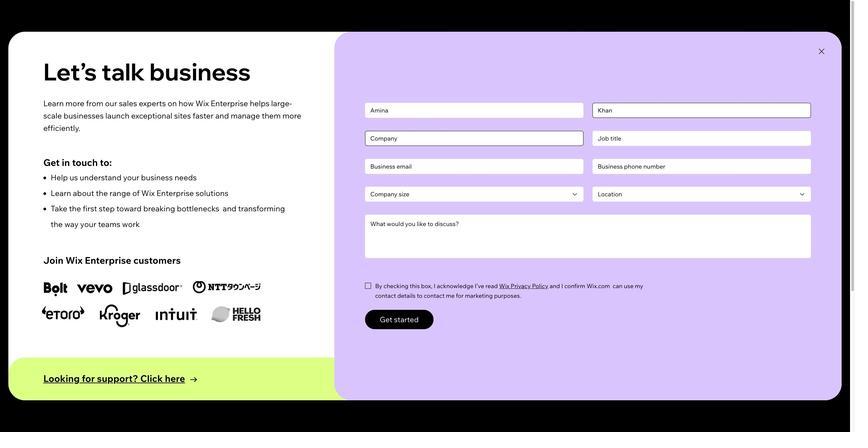 Task type: vqa. For each thing, say whether or not it's contained in the screenshot.
"Anything"
no



Task type: locate. For each thing, give the bounding box(es) containing it.
What would you like to discuss? text field
[[365, 215, 811, 258]]

Last name text field
[[592, 103, 811, 118]]

Business phone number telephone field
[[592, 159, 811, 174]]



Task type: describe. For each thing, give the bounding box(es) containing it.
Business email email field
[[365, 159, 583, 174]]

First name text field
[[365, 103, 583, 118]]

Job title text field
[[592, 131, 811, 146]]

Company text field
[[365, 131, 583, 146]]



